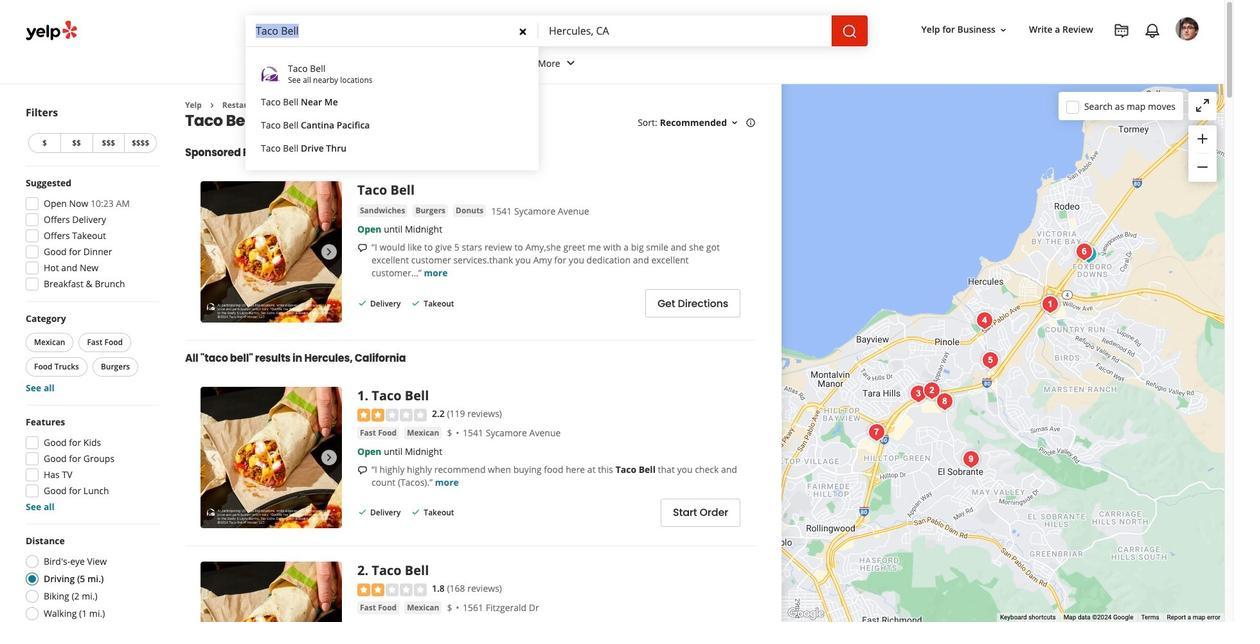 Task type: locate. For each thing, give the bounding box(es) containing it.
16 info v2 image
[[746, 118, 756, 128]]

google image
[[785, 606, 827, 622]]

3 slideshow element from the top
[[201, 562, 342, 622]]

0 horizontal spatial 16 chevron right v2 image
[[207, 100, 217, 110]]

0 vertical spatial slideshow element
[[201, 182, 342, 323]]

next image
[[321, 245, 337, 260]]

previous image
[[206, 450, 221, 466]]

zoom out image
[[1195, 160, 1210, 175]]

projects image
[[1114, 23, 1129, 39]]

none field address, neighborhood, city, state or zip
[[539, 15, 832, 46]]

previous image
[[206, 245, 221, 260]]

taqueria maria image
[[864, 419, 889, 445]]

address, neighborhood, city, state or zip search field
[[539, 15, 832, 46]]

2 vertical spatial slideshow element
[[201, 562, 342, 622]]

1 slideshow element from the top
[[201, 182, 342, 323]]

None field
[[246, 15, 539, 46], [539, 15, 832, 46], [246, 15, 539, 46]]

16 chevron right v2 image
[[207, 100, 217, 110], [274, 100, 285, 110]]

slideshow element
[[201, 182, 342, 323], [201, 387, 342, 529], [201, 562, 342, 622]]

slideshow element for 16 speech v2 image
[[201, 182, 342, 323]]

2 slideshow element from the top
[[201, 387, 342, 529]]

option group
[[22, 535, 159, 622]]

1 horizontal spatial 16 chevron right v2 image
[[274, 100, 285, 110]]

16 checkmark v2 image
[[357, 298, 368, 308], [411, 298, 421, 308], [357, 507, 368, 517], [411, 507, 421, 517]]

  text field
[[246, 15, 539, 46]]

mazatlán taquería image
[[1071, 239, 1097, 265]]

24 chevron down v2 image
[[563, 56, 578, 71]]

next image
[[321, 450, 337, 466]]

None search field
[[246, 15, 868, 46]]

zoom in image
[[1195, 131, 1210, 146]]

16 speech v2 image
[[357, 465, 368, 475]]

1 vertical spatial slideshow element
[[201, 387, 342, 529]]

24 chevron down v2 image
[[307, 56, 322, 71]]

taco bell image
[[1037, 292, 1063, 317], [1037, 292, 1063, 317], [919, 378, 945, 403]]

group
[[1189, 125, 1217, 182], [22, 177, 159, 294], [23, 312, 159, 395], [22, 416, 159, 514]]

taqueria la cocina image
[[977, 347, 1003, 373]]



Task type: describe. For each thing, give the bounding box(es) containing it.
sabor latino 17 image
[[972, 308, 997, 333]]

16 chevron down v2 image
[[998, 25, 1009, 35]]

slideshow element for 16 speech v2 icon
[[201, 387, 342, 529]]

1 16 chevron right v2 image from the left
[[207, 100, 217, 110]]

things to do, nail salons, plumbers search field
[[246, 15, 539, 46]]

2 16 chevron right v2 image from the left
[[274, 100, 285, 110]]

business categories element
[[244, 46, 1199, 84]]

slideshow element for '1.8 star rating' image
[[201, 562, 342, 622]]

mountain mike's pizza image
[[1076, 241, 1101, 267]]

notifications image
[[1145, 23, 1160, 39]]

expand map image
[[1195, 98, 1210, 113]]

taqueria morena image
[[932, 389, 957, 414]]

1.8 star rating image
[[357, 584, 427, 596]]

map region
[[782, 84, 1225, 622]]

16 info v2 image
[[283, 147, 293, 158]]

los cerros mexican grill image
[[958, 446, 984, 472]]

que onda tacobar image
[[905, 381, 931, 407]]

search image
[[842, 24, 857, 39]]

2.2 star rating image
[[357, 409, 427, 422]]

user actions element
[[911, 16, 1217, 95]]

james p. image
[[1176, 17, 1199, 40]]

16 speech v2 image
[[357, 243, 368, 253]]



Task type: vqa. For each thing, say whether or not it's contained in the screenshot.
RECOMMENDED
no



